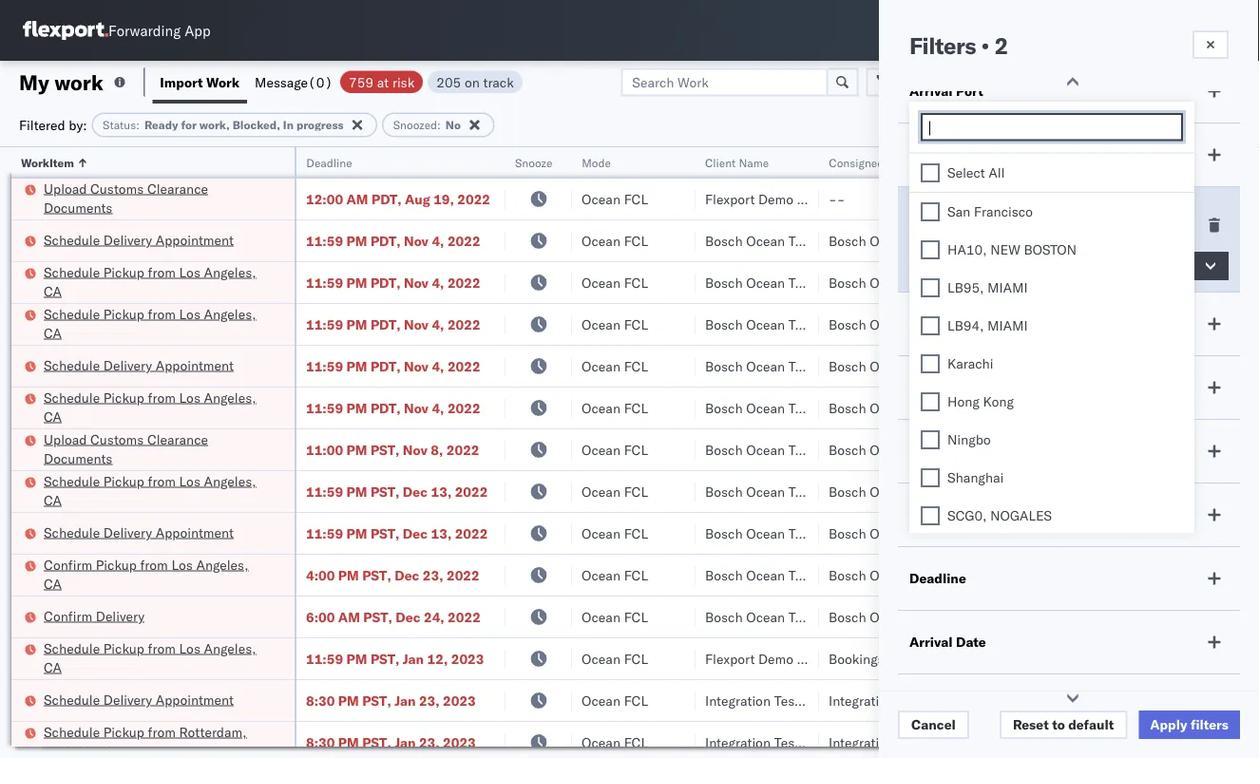 Task type: describe. For each thing, give the bounding box(es) containing it.
import work button
[[152, 61, 247, 104]]

confirm delivery button
[[44, 607, 145, 628]]

1 vertical spatial jan
[[395, 693, 416, 709]]

lb95, miami
[[948, 279, 1028, 296]]

flex id button
[[1010, 151, 1143, 170]]

3 flex- from the top
[[1049, 525, 1090, 542]]

shanghai
[[948, 469, 1004, 486]]

ocean fcl for upload customs clearance documents link corresponding to 12:00
[[582, 191, 648, 207]]

gvcu5265864 for schedule pickup from rotterdam, netherlands
[[1171, 734, 1260, 750]]

track
[[483, 74, 514, 90]]

4 ceau7522281 from the top
[[1171, 357, 1260, 374]]

filtered by:
[[19, 116, 87, 133]]

flex
[[1019, 155, 1040, 170]]

1 schedule pickup from los angeles, ca button from the top
[[44, 263, 270, 303]]

6 ceau7522281 from the top
[[1171, 441, 1260, 458]]

schedule delivery appointment for fourth schedule delivery appointment link from the top
[[44, 692, 234, 708]]

pdt, for upload customs clearance documents link corresponding to 12:00
[[372, 191, 402, 207]]

batch
[[1154, 74, 1191, 90]]

pst, for upload customs clearance documents link associated with 11:00
[[371, 442, 400, 458]]

for
[[181, 118, 197, 132]]

2022 for schedule pickup from los angeles, ca link related to second schedule pickup from los angeles, ca button from the bottom
[[455, 483, 488, 500]]

4 11:59 from the top
[[306, 358, 343, 375]]

11:00
[[306, 442, 343, 458]]

jan for rotterdam,
[[395, 734, 416, 751]]

ocean fcl for schedule pickup from los angeles, ca link related to second schedule pickup from los angeles, ca button from the bottom
[[582, 483, 648, 500]]

upload customs clearance documents link for 11:00
[[44, 430, 270, 468]]

workitem button
[[11, 151, 276, 170]]

file
[[936, 74, 959, 90]]

205 on track
[[437, 74, 514, 90]]

cancel button
[[898, 711, 969, 740]]

11:59 pm pdt, nov 4, 2022 for 2nd schedule pickup from los angeles, ca button
[[306, 316, 481, 333]]

pm for third schedule pickup from los angeles, ca button from the bottom of the page's schedule pickup from los angeles, ca link
[[347, 400, 367, 416]]

4 lhuu7894563 from the top
[[1171, 608, 1260, 625]]

resize handle column header for "client name" button
[[797, 147, 819, 759]]

list box containing select all
[[910, 154, 1195, 759]]

lb94, miami
[[948, 317, 1028, 334]]

2023 for los
[[451, 651, 484, 667]]

arrival date
[[910, 634, 986, 651]]

ha10,
[[948, 241, 987, 258]]

os button
[[1193, 9, 1237, 52]]

reset to default button
[[1000, 711, 1128, 740]]

apply
[[1150, 717, 1188, 733]]

1 4, from the top
[[432, 232, 444, 249]]

2 flex- from the top
[[1049, 232, 1090, 249]]

ocean fcl for third schedule pickup from los angeles, ca button from the bottom of the page's schedule pickup from los angeles, ca link
[[582, 400, 648, 416]]

mode button
[[572, 151, 677, 170]]

actions
[[1203, 155, 1242, 170]]

11:00 pm pst, nov 8, 2022
[[306, 442, 480, 458]]

app
[[185, 21, 211, 39]]

3 schedule delivery appointment link from the top
[[44, 523, 234, 542]]

at
[[377, 74, 389, 90]]

2 ocean fcl from the top
[[582, 232, 648, 249]]

francisco
[[974, 203, 1033, 220]]

5 fcl from the top
[[624, 358, 648, 375]]

resize handle column header for consignee button
[[987, 147, 1010, 759]]

flex id
[[1019, 155, 1055, 170]]

delivery for confirm delivery button
[[96, 608, 145, 625]]

delivery for third schedule delivery appointment button from the top of the page
[[103, 524, 152, 541]]

1889466 for 6:00 am pst, dec 24, 2022
[[1090, 609, 1148, 625]]

11 fcl from the top
[[624, 609, 648, 625]]

integration for schedule pickup from rotterdam, netherlands
[[829, 734, 895, 751]]

2 schedule pickup from los angeles, ca button from the top
[[44, 305, 270, 345]]

1660288
[[1090, 191, 1148, 207]]

consignee inside button
[[829, 155, 884, 170]]

8,
[[431, 442, 443, 458]]

fcl for schedule pickup from los angeles, ca link for 2nd schedule pickup from los angeles, ca button
[[624, 316, 648, 333]]

upload customs clearance documents for 11:00 pm pst, nov 8, 2022
[[44, 431, 208, 467]]

os
[[1206, 23, 1224, 38]]

reset to default
[[1013, 717, 1114, 733]]

ca for confirm pickup from los angeles, ca button
[[44, 576, 62, 592]]

pm for third schedule delivery appointment link from the top
[[347, 525, 367, 542]]

11:59 for third schedule delivery appointment button from the top of the page
[[306, 525, 343, 542]]

11:59 for third schedule pickup from los angeles, ca button from the bottom of the page
[[306, 400, 343, 416]]

2130387 for schedule pickup from rotterdam, netherlands
[[1090, 734, 1148, 751]]

forwarding
[[108, 21, 181, 39]]

ca for third schedule pickup from los angeles, ca button from the bottom of the page
[[44, 408, 62, 425]]

apply filters button
[[1139, 711, 1241, 740]]

upload customs clearance documents for 12:00 am pdt, aug 19, 2022
[[44, 180, 208, 216]]

snoozed
[[393, 118, 437, 132]]

flex-1660288
[[1049, 191, 1148, 207]]

bookings
[[829, 651, 885, 667]]

confirm pickup from los angeles, ca link
[[44, 556, 270, 594]]

1 schedule delivery appointment button from the top
[[44, 231, 234, 251]]

snooze
[[515, 155, 553, 170]]

205
[[437, 74, 461, 90]]

filtered
[[19, 116, 65, 133]]

schedule pickup from los angeles, ca link for second schedule pickup from los angeles, ca button from the bottom
[[44, 472, 270, 510]]

schedule delivery appointment for third schedule delivery appointment link from the top
[[44, 524, 234, 541]]

final
[[910, 146, 941, 163]]

angeles, for confirm pickup from los angeles, ca link
[[196, 557, 249, 573]]

dec for schedule delivery appointment
[[403, 525, 428, 542]]

11 ocean fcl from the top
[[582, 609, 648, 625]]

flex-2130387 for schedule pickup from rotterdam, netherlands
[[1049, 734, 1148, 751]]

karachi
[[948, 355, 994, 372]]

filters
[[1191, 717, 1229, 733]]

integration for schedule delivery appointment
[[829, 693, 895, 709]]

reset
[[1013, 717, 1049, 733]]

lhuu7894563 for schedule pickup from los angeles, ca
[[1171, 483, 1260, 500]]

container numbers button
[[1162, 144, 1260, 178]]

id
[[1043, 155, 1055, 170]]

4 schedule pickup from los angeles, ca button from the top
[[44, 472, 270, 512]]

boston
[[1024, 241, 1077, 258]]

import work
[[160, 74, 240, 90]]

exception
[[962, 74, 1024, 90]]

ningbo
[[948, 431, 991, 448]]

am for pdt,
[[347, 191, 368, 207]]

flexport demo consignee for bookings
[[705, 651, 861, 667]]

lhuu7894563 for confirm pickup from los angeles, ca
[[1171, 567, 1260, 583]]

23, for los
[[423, 567, 444, 584]]

pst, for confirm pickup from los angeles, ca link
[[362, 567, 391, 584]]

mode
[[582, 155, 611, 170]]

integration test account - karl lagerfeld for schedule delivery appointment
[[829, 693, 1076, 709]]

fcl for fourth schedule delivery appointment link from the top
[[624, 693, 648, 709]]

pickup for first schedule pickup from los angeles, ca button from the top
[[103, 264, 144, 280]]

schedule for third schedule pickup from los angeles, ca button from the bottom of the page
[[44, 389, 100, 406]]

from for third schedule pickup from los angeles, ca button from the bottom of the page's schedule pickup from los angeles, ca link
[[148, 389, 176, 406]]

flex-1846748
[[1049, 232, 1148, 249]]

file exception
[[936, 74, 1024, 90]]

vessel
[[910, 443, 951, 460]]

8 resize handle column header from the left
[[1225, 147, 1248, 759]]

dec for schedule pickup from los angeles, ca
[[403, 483, 428, 500]]

scg0,
[[948, 507, 987, 524]]

nogales
[[991, 507, 1052, 524]]

resize handle column header for the flex id button
[[1139, 147, 1162, 759]]

resize handle column header for workitem 'button'
[[272, 147, 295, 759]]

in
[[283, 118, 294, 132]]

clearance for 12:00 am pdt, aug 19, 2022
[[147, 180, 208, 197]]

message (0)
[[255, 74, 333, 90]]

fcl for schedule pickup from los angeles, ca link related to second schedule pickup from los angeles, ca button from the bottom
[[624, 483, 648, 500]]

schedule pickup from rotterdam, netherlands
[[44, 724, 247, 759]]

: for snoozed
[[437, 118, 441, 132]]

name for vessel name
[[954, 443, 991, 460]]

2 fcl from the top
[[624, 232, 648, 249]]

schedule for third schedule delivery appointment button from the top of the page
[[44, 524, 100, 541]]

11:59 for second schedule pickup from los angeles, ca button from the bottom
[[306, 483, 343, 500]]

bookings test consignee
[[829, 651, 980, 667]]

2 ceau7522281 from the top
[[1171, 274, 1260, 290]]

3 schedule pickup from los angeles, ca button from the top
[[44, 388, 270, 428]]

hong kong
[[948, 393, 1014, 410]]

ha10, new boston
[[948, 241, 1077, 258]]

12,
[[427, 651, 448, 667]]

aug
[[405, 191, 430, 207]]

from for schedule pickup from los angeles, ca link for 2nd schedule pickup from los angeles, ca button
[[148, 306, 176, 322]]

work
[[54, 69, 103, 95]]

4, for schedule pickup from los angeles, ca link associated with first schedule pickup from los angeles, ca button from the top
[[432, 274, 444, 291]]

confirm delivery
[[44, 608, 145, 625]]

los for 5th schedule pickup from los angeles, ca button
[[179, 640, 200, 657]]

pst, for 5th schedule pickup from los angeles, ca button schedule pickup from los angeles, ca link
[[371, 651, 400, 667]]

6:00 am pst, dec 24, 2022
[[306, 609, 481, 625]]

12:00 am pdt, aug 19, 2022
[[306, 191, 491, 207]]

msdu730450
[[1171, 650, 1260, 667]]

5 schedule pickup from los angeles, ca button from the top
[[44, 639, 270, 679]]

angeles, for third schedule pickup from los angeles, ca button from the bottom of the page's schedule pickup from los angeles, ca link
[[204, 389, 256, 406]]

batch action
[[1154, 74, 1236, 90]]

angeles, for schedule pickup from los angeles, ca link associated with first schedule pickup from los angeles, ca button from the top
[[204, 264, 256, 280]]

Search Work text field
[[621, 68, 828, 96]]

0 horizontal spatial date
[[956, 634, 986, 651]]

1 11:59 pm pdt, nov 4, 2022 from the top
[[306, 232, 481, 249]]

confirm delivery link
[[44, 607, 145, 626]]

1 flex- from the top
[[1049, 191, 1090, 207]]

status
[[103, 118, 136, 132]]

schedule for schedule pickup from rotterdam, netherlands button
[[44, 724, 100, 741]]

pickup for 2nd schedule pickup from los angeles, ca button
[[103, 306, 144, 322]]

0 vertical spatial date
[[1016, 507, 1046, 523]]

schedule for first schedule pickup from los angeles, ca button from the top
[[44, 264, 100, 280]]

5 flex- from the top
[[1049, 651, 1090, 667]]

operator
[[910, 698, 967, 714]]

6:00
[[306, 609, 335, 625]]

1 11:59 from the top
[[306, 232, 343, 249]]

•
[[982, 31, 990, 60]]

2 schedule delivery appointment link from the top
[[44, 356, 234, 375]]

3 ceau7522281 from the top
[[1171, 316, 1260, 332]]

schedule for 4th schedule delivery appointment button from the bottom of the page
[[44, 231, 100, 248]]

angeles, for schedule pickup from los angeles, ca link related to second schedule pickup from los angeles, ca button from the bottom
[[204, 473, 256, 490]]

my work
[[19, 69, 103, 95]]

dec left 24,
[[396, 609, 421, 625]]

4:00
[[306, 567, 335, 584]]

3 schedule delivery appointment button from the top
[[44, 523, 234, 544]]

demo for bookings
[[759, 651, 794, 667]]

4 schedule delivery appointment button from the top
[[44, 691, 234, 712]]

1 vertical spatial deadline
[[910, 570, 967, 587]]

23, for rotterdam,
[[419, 734, 440, 751]]

8:30 pm pst, jan 23, 2023 for schedule pickup from rotterdam, netherlands
[[306, 734, 476, 751]]

11:59 pm pst, dec 13, 2022 for schedule delivery appointment
[[306, 525, 488, 542]]

4 flex- from the top
[[1049, 609, 1090, 625]]

2022 for schedule pickup from los angeles, ca link for 2nd schedule pickup from los angeles, ca button
[[448, 316, 481, 333]]

default
[[1069, 717, 1114, 733]]



Task type: locate. For each thing, give the bounding box(es) containing it.
6 11:59 from the top
[[306, 483, 343, 500]]

to
[[1052, 717, 1065, 733]]

schedule pickup from los angeles, ca for schedule pickup from los angeles, ca link for 2nd schedule pickup from los angeles, ca button
[[44, 306, 256, 341]]

1 upload customs clearance documents from the top
[[44, 180, 208, 216]]

los
[[179, 264, 200, 280], [179, 306, 200, 322], [179, 389, 200, 406], [179, 473, 200, 490], [172, 557, 193, 573], [179, 640, 200, 657]]

fcl for upload customs clearance documents link associated with 11:00
[[624, 442, 648, 458]]

pst, for schedule pickup from los angeles, ca link related to second schedule pickup from los angeles, ca button from the bottom
[[371, 483, 400, 500]]

12 fcl from the top
[[624, 651, 648, 667]]

documents for 11:00
[[44, 450, 112, 467]]

1 arrival from the top
[[910, 83, 953, 99]]

--
[[829, 191, 845, 207]]

:
[[136, 118, 140, 132], [437, 118, 441, 132]]

flex-1889466 up flex-1893174
[[1049, 609, 1148, 625]]

1 documents from the top
[[44, 199, 112, 216]]

2 11:59 pm pst, dec 13, 2022 from the top
[[306, 525, 488, 542]]

5 schedule pickup from los angeles, ca from the top
[[44, 640, 256, 676]]

lagerfeld down to at the bottom
[[1020, 734, 1076, 751]]

0 vertical spatial demo
[[759, 191, 794, 207]]

7 fcl from the top
[[624, 442, 648, 458]]

2 11:59 pm pdt, nov 4, 2022 from the top
[[306, 274, 481, 291]]

0 vertical spatial arrival
[[910, 83, 953, 99]]

3 fcl from the top
[[624, 274, 648, 291]]

hong
[[948, 393, 980, 410]]

1 vertical spatial account
[[927, 734, 977, 751]]

0 vertical spatial miami
[[988, 279, 1028, 296]]

client
[[705, 155, 736, 170]]

name for consignee name
[[980, 379, 1017, 396]]

my
[[19, 69, 49, 95]]

0 horizontal spatial deadline
[[306, 155, 352, 170]]

appointment for fourth schedule delivery appointment link from the top
[[156, 692, 234, 708]]

am
[[347, 191, 368, 207], [338, 609, 360, 625]]

resize handle column header
[[272, 147, 295, 759], [483, 147, 506, 759], [549, 147, 572, 759], [673, 147, 696, 759], [797, 147, 819, 759], [987, 147, 1010, 759], [1139, 147, 1162, 759], [1225, 147, 1248, 759]]

ocean fcl for 'schedule pickup from rotterdam, netherlands' link
[[582, 734, 648, 751]]

1 flex-1889466 from the top
[[1049, 525, 1148, 542]]

4 schedule delivery appointment from the top
[[44, 692, 234, 708]]

11:59 for first schedule pickup from los angeles, ca button from the top
[[306, 274, 343, 291]]

11:59 for 2nd schedule pickup from los angeles, ca button
[[306, 316, 343, 333]]

2130387 for schedule delivery appointment
[[1090, 693, 1148, 709]]

schedule pickup from los angeles, ca link
[[44, 263, 270, 301], [44, 305, 270, 343], [44, 388, 270, 426], [44, 472, 270, 510], [44, 639, 270, 677]]

list box
[[910, 154, 1195, 759]]

pickup for 5th schedule pickup from los angeles, ca button
[[103, 640, 144, 657]]

0 vertical spatial deadline
[[306, 155, 352, 170]]

4 11:59 pm pdt, nov 4, 2022 from the top
[[306, 358, 481, 375]]

port up the select
[[945, 146, 972, 163]]

1 : from the left
[[136, 118, 140, 132]]

10 schedule from the top
[[44, 724, 100, 741]]

2 flexport from the top
[[705, 651, 755, 667]]

0 vertical spatial integration
[[829, 693, 895, 709]]

integration test account - karl lagerfeld up cancel
[[829, 693, 1076, 709]]

2 schedule pickup from los angeles, ca from the top
[[44, 306, 256, 341]]

cancel
[[912, 717, 956, 733]]

4 ca from the top
[[44, 492, 62, 509]]

account down cancel
[[927, 734, 977, 751]]

2 schedule delivery appointment button from the top
[[44, 356, 234, 377]]

pm for confirm pickup from los angeles, ca link
[[338, 567, 359, 584]]

1 vertical spatial customs
[[90, 431, 144, 448]]

13 ocean fcl from the top
[[582, 693, 648, 709]]

netherlands
[[44, 743, 118, 759]]

2130387 down default
[[1090, 734, 1148, 751]]

forwarding app
[[108, 21, 211, 39]]

0 vertical spatial upload customs clearance documents button
[[44, 179, 270, 219]]

1 customs from the top
[[90, 180, 144, 197]]

arrival for arrival date
[[910, 634, 953, 651]]

2 4, from the top
[[432, 274, 444, 291]]

1 vertical spatial 2130387
[[1090, 734, 1148, 751]]

deadline up 12:00
[[306, 155, 352, 170]]

1 account from the top
[[927, 693, 977, 709]]

1 resize handle column header from the left
[[272, 147, 295, 759]]

arrival up operator
[[910, 634, 953, 651]]

1 vertical spatial lagerfeld
[[1020, 734, 1076, 751]]

1 flex-2130387 from the top
[[1049, 693, 1148, 709]]

14 fcl from the top
[[624, 734, 648, 751]]

1 vertical spatial flex-2130387
[[1049, 734, 1148, 751]]

0 vertical spatial 8:30
[[306, 693, 335, 709]]

1 vertical spatial flexport
[[705, 651, 755, 667]]

1 schedule from the top
[[44, 231, 100, 248]]

workitem
[[21, 155, 74, 170]]

2023
[[451, 651, 484, 667], [443, 693, 476, 709], [443, 734, 476, 751]]

message
[[255, 74, 308, 90]]

2
[[995, 31, 1008, 60]]

carrier
[[910, 316, 955, 332]]

karl down reset
[[992, 734, 1016, 751]]

1 integration from the top
[[829, 693, 895, 709]]

4 schedule pickup from los angeles, ca link from the top
[[44, 472, 270, 510]]

11:59 for 5th schedule pickup from los angeles, ca button
[[306, 651, 343, 667]]

1 upload customs clearance documents link from the top
[[44, 179, 270, 217]]

1 vertical spatial miami
[[988, 317, 1028, 334]]

5 11:59 from the top
[[306, 400, 343, 416]]

schedule delivery appointment for first schedule delivery appointment link from the top
[[44, 231, 234, 248]]

karl up reset
[[992, 693, 1016, 709]]

arrival down filters
[[910, 83, 953, 99]]

consignee button
[[819, 151, 991, 170]]

1 vertical spatial port
[[945, 146, 972, 163]]

angeles, inside confirm pickup from los angeles, ca
[[196, 557, 249, 573]]

19,
[[434, 191, 454, 207]]

11:59 pm pst, dec 13, 2022 for schedule pickup from los angeles, ca
[[306, 483, 488, 500]]

1 appointment from the top
[[156, 231, 234, 248]]

miami for lb94, miami
[[988, 317, 1028, 334]]

batch action button
[[1124, 68, 1249, 96]]

flex-1893174
[[1049, 651, 1148, 667]]

8 schedule from the top
[[44, 640, 100, 657]]

1 vertical spatial flex-1889466
[[1049, 609, 1148, 625]]

all
[[989, 164, 1005, 181]]

0 vertical spatial upload
[[44, 180, 87, 197]]

lhuu7894563
[[1171, 483, 1260, 500], [1171, 525, 1260, 541], [1171, 567, 1260, 583], [1171, 608, 1260, 625]]

1 vertical spatial integration test account - karl lagerfeld
[[829, 734, 1076, 751]]

name down "karachi"
[[980, 379, 1017, 396]]

6 ocean fcl from the top
[[582, 400, 648, 416]]

name down lb95,
[[958, 316, 995, 332]]

kong
[[983, 393, 1014, 410]]

0 vertical spatial upload customs clearance documents link
[[44, 179, 270, 217]]

carrier name
[[910, 316, 995, 332]]

0 vertical spatial jan
[[403, 651, 424, 667]]

karl for schedule delivery appointment
[[992, 693, 1016, 709]]

work
[[206, 74, 240, 90]]

1 11:59 pm pst, dec 13, 2022 from the top
[[306, 483, 488, 500]]

schedule delivery appointment button
[[44, 231, 234, 251], [44, 356, 234, 377], [44, 523, 234, 544], [44, 691, 234, 712]]

1 integration test account - karl lagerfeld from the top
[[829, 693, 1076, 709]]

flex-1889466 for 11:59 pm pst, dec 13, 2022
[[1049, 525, 1148, 542]]

final port
[[910, 146, 972, 163]]

1 vertical spatial flexport demo consignee
[[705, 651, 861, 667]]

1 vertical spatial integration
[[829, 734, 895, 751]]

5 4, from the top
[[432, 400, 444, 416]]

ocean fcl for confirm pickup from los angeles, ca link
[[582, 567, 648, 584]]

0 vertical spatial account
[[927, 693, 977, 709]]

2 11:59 from the top
[[306, 274, 343, 291]]

(0)
[[308, 74, 333, 90]]

1 horizontal spatial deadline
[[910, 570, 967, 587]]

2 vertical spatial 23,
[[419, 734, 440, 751]]

schedule pickup from los angeles, ca for schedule pickup from los angeles, ca link related to second schedule pickup from los angeles, ca button from the bottom
[[44, 473, 256, 509]]

flex-2130387 down default
[[1049, 734, 1148, 751]]

pickup
[[103, 264, 144, 280], [103, 306, 144, 322], [103, 389, 144, 406], [103, 473, 144, 490], [96, 557, 137, 573], [103, 640, 144, 657], [103, 724, 144, 741]]

1 vertical spatial gvcu5265864
[[1171, 734, 1260, 750]]

pm for schedule pickup from los angeles, ca link for 2nd schedule pickup from los angeles, ca button
[[347, 316, 367, 333]]

1 horizontal spatial :
[[437, 118, 441, 132]]

gvcu5265864 down filters
[[1171, 734, 1260, 750]]

confirm down confirm pickup from los angeles, ca
[[44, 608, 92, 625]]

13, down 8,
[[431, 483, 452, 500]]

pickup for schedule pickup from rotterdam, netherlands button
[[103, 724, 144, 741]]

11:59 pm pdt, nov 4, 2022 for third schedule pickup from los angeles, ca button from the bottom of the page
[[306, 400, 481, 416]]

schedule delivery appointment for third schedule delivery appointment link from the bottom of the page
[[44, 357, 234, 374]]

name
[[739, 155, 769, 170], [958, 316, 995, 332], [980, 379, 1017, 396], [954, 443, 991, 460]]

9 fcl from the top
[[624, 525, 648, 542]]

import
[[160, 74, 203, 90]]

schedule pickup from los angeles, ca link for 5th schedule pickup from los angeles, ca button
[[44, 639, 270, 677]]

2 integration from the top
[[829, 734, 895, 751]]

dec up '4:00 pm pst, dec 23, 2022'
[[403, 525, 428, 542]]

11:59 pm pst, dec 13, 2022 up '4:00 pm pst, dec 23, 2022'
[[306, 525, 488, 542]]

None checkbox
[[921, 163, 940, 182], [921, 202, 940, 221], [921, 240, 940, 259], [921, 430, 940, 449], [921, 506, 940, 525], [921, 163, 940, 182], [921, 202, 940, 221], [921, 240, 940, 259], [921, 430, 940, 449], [921, 506, 940, 525]]

from for 5th schedule pickup from los angeles, ca button schedule pickup from los angeles, ca link
[[148, 640, 176, 657]]

name up shanghai
[[954, 443, 991, 460]]

1 horizontal spatial date
[[1016, 507, 1046, 523]]

ca inside confirm pickup from los angeles, ca
[[44, 576, 62, 592]]

schedule pickup from los angeles, ca link for 2nd schedule pickup from los angeles, ca button
[[44, 305, 270, 343]]

0 vertical spatial integration test account - karl lagerfeld
[[829, 693, 1076, 709]]

0 vertical spatial port
[[956, 83, 984, 99]]

2 flex-2130387 from the top
[[1049, 734, 1148, 751]]

1 vertical spatial 8:30 pm pst, jan 23, 2023
[[306, 734, 476, 751]]

ocean fcl for fourth schedule delivery appointment link from the top
[[582, 693, 648, 709]]

blocked,
[[233, 118, 280, 132]]

status : ready for work, blocked, in progress
[[103, 118, 344, 132]]

3 schedule pickup from los angeles, ca from the top
[[44, 389, 256, 425]]

2022 for upload customs clearance documents link corresponding to 12:00
[[458, 191, 491, 207]]

delivery for 4th schedule delivery appointment button from the bottom of the page
[[103, 231, 152, 248]]

2 vertical spatial 2023
[[443, 734, 476, 751]]

san francisco
[[948, 203, 1033, 220]]

demo down "client name" button
[[759, 191, 794, 207]]

1 vertical spatial 11:59 pm pst, dec 13, 2022
[[306, 525, 488, 542]]

1 13, from the top
[[431, 483, 452, 500]]

1 vertical spatial am
[[338, 609, 360, 625]]

upload customs clearance documents button for 11:00 pm pst, nov 8, 2022
[[44, 430, 270, 470]]

2 customs from the top
[[90, 431, 144, 448]]

9 ocean fcl from the top
[[582, 525, 648, 542]]

flexport. image
[[23, 21, 108, 40]]

0 vertical spatial gvcu5265864
[[1171, 692, 1260, 709]]

date up operator
[[956, 634, 986, 651]]

schedule for second schedule pickup from los angeles, ca button from the bottom
[[44, 473, 100, 490]]

flex-
[[1049, 191, 1090, 207], [1049, 232, 1090, 249], [1049, 525, 1090, 542], [1049, 609, 1090, 625], [1049, 651, 1090, 667], [1049, 693, 1090, 709], [1049, 734, 1090, 751]]

ocean
[[582, 191, 621, 207], [582, 232, 621, 249], [746, 232, 785, 249], [870, 232, 909, 249], [582, 274, 621, 291], [746, 274, 785, 291], [870, 274, 909, 291], [582, 316, 621, 333], [746, 316, 785, 333], [870, 316, 909, 333], [582, 358, 621, 375], [746, 358, 785, 375], [870, 358, 909, 375], [582, 400, 621, 416], [746, 400, 785, 416], [870, 400, 909, 416], [582, 442, 621, 458], [746, 442, 785, 458], [870, 442, 909, 458], [582, 483, 621, 500], [746, 483, 785, 500], [870, 483, 909, 500], [582, 525, 621, 542], [746, 525, 785, 542], [870, 525, 909, 542], [582, 567, 621, 584], [746, 567, 785, 584], [870, 567, 909, 584], [582, 609, 621, 625], [746, 609, 785, 625], [870, 609, 909, 625], [582, 651, 621, 667], [582, 693, 621, 709], [582, 734, 621, 751]]

7 resize handle column header from the left
[[1139, 147, 1162, 759]]

0 vertical spatial 1889466
[[1090, 525, 1148, 542]]

0 vertical spatial 11:59 pm pst, dec 13, 2022
[[306, 483, 488, 500]]

None text field
[[928, 120, 1182, 136]]

port for final port
[[945, 146, 972, 163]]

1 vertical spatial 13,
[[431, 525, 452, 542]]

: left no
[[437, 118, 441, 132]]

flexport for --
[[705, 191, 755, 207]]

2 2130387 from the top
[[1090, 734, 1148, 751]]

jan
[[403, 651, 424, 667], [395, 693, 416, 709], [395, 734, 416, 751]]

los inside confirm pickup from los angeles, ca
[[172, 557, 193, 573]]

upload for 12:00 am pdt, aug 19, 2022
[[44, 180, 87, 197]]

on
[[465, 74, 480, 90]]

2 upload customs clearance documents button from the top
[[44, 430, 270, 470]]

schedule pickup from los angeles, ca link for third schedule pickup from los angeles, ca button from the bottom of the page
[[44, 388, 270, 426]]

angeles,
[[204, 264, 256, 280], [204, 306, 256, 322], [204, 389, 256, 406], [204, 473, 256, 490], [196, 557, 249, 573], [204, 640, 256, 657]]

angeles, for 5th schedule pickup from los angeles, ca button schedule pickup from los angeles, ca link
[[204, 640, 256, 657]]

dec down 11:00 pm pst, nov 8, 2022
[[403, 483, 428, 500]]

1 upload customs clearance documents button from the top
[[44, 179, 270, 219]]

0 vertical spatial 23,
[[423, 567, 444, 584]]

pickup inside schedule pickup from rotterdam, netherlands
[[103, 724, 144, 741]]

los for second schedule pickup from los angeles, ca button from the bottom
[[179, 473, 200, 490]]

appointment for third schedule delivery appointment link from the top
[[156, 524, 234, 541]]

0 vertical spatial clearance
[[147, 180, 208, 197]]

0 vertical spatial 2130387
[[1090, 693, 1148, 709]]

1 vertical spatial upload
[[44, 431, 87, 448]]

appointment for third schedule delivery appointment link from the bottom of the page
[[156, 357, 234, 374]]

2 8:30 from the top
[[306, 734, 335, 751]]

delivery for second schedule delivery appointment button
[[103, 357, 152, 374]]

schedule for 2nd schedule pickup from los angeles, ca button
[[44, 306, 100, 322]]

1 vertical spatial upload customs clearance documents link
[[44, 430, 270, 468]]

5 ocean fcl from the top
[[582, 358, 648, 375]]

pm for 5th schedule pickup from los angeles, ca button schedule pickup from los angeles, ca link
[[347, 651, 367, 667]]

2 resize handle column header from the left
[[483, 147, 506, 759]]

5 resize handle column header from the left
[[797, 147, 819, 759]]

upload customs clearance documents link for 12:00
[[44, 179, 270, 217]]

0 vertical spatial flexport
[[705, 191, 755, 207]]

flexport demo consignee for -
[[705, 191, 861, 207]]

1 vertical spatial confirm
[[44, 608, 92, 625]]

24,
[[424, 609, 445, 625]]

5 ceau7522281 from the top
[[1171, 399, 1260, 416]]

gvcu5265864 for schedule delivery appointment
[[1171, 692, 1260, 709]]

10 ocean fcl from the top
[[582, 567, 648, 584]]

san
[[948, 203, 971, 220]]

0 vertical spatial confirm
[[44, 557, 92, 573]]

integration left cancel button
[[829, 734, 895, 751]]

ceau7522281
[[1171, 232, 1260, 249], [1171, 274, 1260, 290], [1171, 316, 1260, 332], [1171, 357, 1260, 374], [1171, 399, 1260, 416], [1171, 441, 1260, 458]]

2 schedule pickup from los angeles, ca link from the top
[[44, 305, 270, 343]]

client name button
[[696, 151, 800, 170]]

schedule pickup from los angeles, ca for schedule pickup from los angeles, ca link associated with first schedule pickup from los angeles, ca button from the top
[[44, 264, 256, 299]]

1 vertical spatial documents
[[44, 450, 112, 467]]

1 vertical spatial 1889466
[[1090, 609, 1148, 625]]

ca for first schedule pickup from los angeles, ca button from the top
[[44, 283, 62, 299]]

6 fcl from the top
[[624, 400, 648, 416]]

2 upload from the top
[[44, 431, 87, 448]]

account for schedule pickup from rotterdam, netherlands
[[927, 734, 977, 751]]

0 vertical spatial flex-1889466
[[1049, 525, 1148, 542]]

1 vertical spatial 2023
[[443, 693, 476, 709]]

2 vertical spatial jan
[[395, 734, 416, 751]]

8 11:59 from the top
[[306, 651, 343, 667]]

ca
[[44, 283, 62, 299], [44, 325, 62, 341], [44, 408, 62, 425], [44, 492, 62, 509], [44, 576, 62, 592], [44, 659, 62, 676]]

(firms
[[968, 210, 1018, 227]]

flexport for bookings test consignee
[[705, 651, 755, 667]]

schedule inside schedule pickup from rotterdam, netherlands
[[44, 724, 100, 741]]

pm for upload customs clearance documents link associated with 11:00
[[347, 442, 367, 458]]

deadline inside deadline button
[[306, 155, 352, 170]]

lagerfeld up to at the bottom
[[1020, 693, 1076, 709]]

deadline down the quoted
[[910, 570, 967, 587]]

miami right lb94,
[[988, 317, 1028, 334]]

pm for schedule pickup from los angeles, ca link related to second schedule pickup from los angeles, ca button from the bottom
[[347, 483, 367, 500]]

new
[[991, 241, 1021, 258]]

confirm inside confirm pickup from los angeles, ca
[[44, 557, 92, 573]]

pm for schedule pickup from los angeles, ca link associated with first schedule pickup from los angeles, ca button from the top
[[347, 274, 367, 291]]

4 schedule from the top
[[44, 357, 100, 374]]

from inside schedule pickup from rotterdam, netherlands
[[148, 724, 176, 741]]

6 schedule from the top
[[44, 473, 100, 490]]

am right the 6:00
[[338, 609, 360, 625]]

0 vertical spatial upload customs clearance documents
[[44, 180, 208, 216]]

rotterdam,
[[179, 724, 247, 741]]

11:59 pm pst, dec 13, 2022 down 11:00 pm pst, nov 8, 2022
[[306, 483, 488, 500]]

fcl for confirm pickup from los angeles, ca link
[[624, 567, 648, 584]]

0 vertical spatial karl
[[992, 693, 1016, 709]]

2 flex-1889466 from the top
[[1049, 609, 1148, 625]]

delivery for fourth schedule delivery appointment button from the top
[[103, 692, 152, 708]]

from
[[148, 264, 176, 280], [148, 306, 176, 322], [148, 389, 176, 406], [148, 473, 176, 490], [140, 557, 168, 573], [148, 640, 176, 657], [148, 724, 176, 741]]

miami
[[988, 279, 1028, 296], [988, 317, 1028, 334]]

integration test account - karl lagerfeld down cancel
[[829, 734, 1076, 751]]

gvcu5265864 up filters
[[1171, 692, 1260, 709]]

consignee name
[[910, 379, 1017, 396]]

action
[[1194, 74, 1236, 90]]

2022 for schedule pickup from los angeles, ca link associated with first schedule pickup from los angeles, ca button from the top
[[448, 274, 481, 291]]

lagerfeld for schedule pickup from rotterdam, netherlands
[[1020, 734, 1076, 751]]

schedule for 5th schedule pickup from los angeles, ca button
[[44, 640, 100, 657]]

10 fcl from the top
[[624, 567, 648, 584]]

clearance for 11:00 pm pst, nov 8, 2022
[[147, 431, 208, 448]]

2 upload customs clearance documents from the top
[[44, 431, 208, 467]]

port for arrival port
[[956, 83, 984, 99]]

ocean fcl for schedule pickup from los angeles, ca link for 2nd schedule pickup from los angeles, ca button
[[582, 316, 648, 333]]

am right 12:00
[[347, 191, 368, 207]]

nov
[[404, 232, 429, 249], [404, 274, 429, 291], [404, 316, 429, 333], [404, 358, 429, 375], [404, 400, 429, 416], [403, 442, 428, 458]]

1 vertical spatial upload customs clearance documents button
[[44, 430, 270, 470]]

7 flex- from the top
[[1049, 734, 1090, 751]]

0 horizontal spatial :
[[136, 118, 140, 132]]

1 ceau7522281 from the top
[[1171, 232, 1260, 249]]

1 vertical spatial demo
[[759, 651, 794, 667]]

Search Shipments (/) text field
[[895, 16, 1079, 45]]

1 vertical spatial 8:30
[[306, 734, 335, 751]]

ocean fcl for third schedule delivery appointment link from the top
[[582, 525, 648, 542]]

apply filters
[[1150, 717, 1229, 733]]

name right client
[[739, 155, 769, 170]]

2 clearance from the top
[[147, 431, 208, 448]]

demo for -
[[759, 191, 794, 207]]

0 vertical spatial customs
[[90, 180, 144, 197]]

2 gvcu5265864 from the top
[[1171, 734, 1260, 750]]

ready
[[144, 118, 178, 132]]

from inside confirm pickup from los angeles, ca
[[140, 557, 168, 573]]

flex-2130387
[[1049, 693, 1148, 709], [1049, 734, 1148, 751]]

6 ca from the top
[[44, 659, 62, 676]]

pickup inside confirm pickup from los angeles, ca
[[96, 557, 137, 573]]

date right 'scg0,'
[[1016, 507, 1046, 523]]

consignee
[[829, 155, 884, 170], [797, 191, 861, 207], [910, 379, 977, 396], [797, 651, 861, 667], [917, 651, 980, 667]]

filters • 2
[[910, 31, 1008, 60]]

2 miami from the top
[[988, 317, 1028, 334]]

demo left bookings
[[759, 651, 794, 667]]

quoted
[[910, 507, 956, 523]]

2 schedule delivery appointment from the top
[[44, 357, 234, 374]]

terminal (firms code)
[[910, 210, 1018, 240]]

0 vertical spatial lagerfeld
[[1020, 693, 1076, 709]]

flex-2130387 for schedule delivery appointment
[[1049, 693, 1148, 709]]

name for carrier name
[[958, 316, 995, 332]]

arrival for arrival port
[[910, 83, 953, 99]]

2 8:30 pm pst, jan 23, 2023 from the top
[[306, 734, 476, 751]]

1 fcl from the top
[[624, 191, 648, 207]]

4, for schedule pickup from los angeles, ca link for 2nd schedule pickup from los angeles, ca button
[[432, 316, 444, 333]]

ocean fcl
[[582, 191, 648, 207], [582, 232, 648, 249], [582, 274, 648, 291], [582, 316, 648, 333], [582, 358, 648, 375], [582, 400, 648, 416], [582, 442, 648, 458], [582, 483, 648, 500], [582, 525, 648, 542], [582, 567, 648, 584], [582, 609, 648, 625], [582, 651, 648, 667], [582, 693, 648, 709], [582, 734, 648, 751]]

4 schedule delivery appointment link from the top
[[44, 691, 234, 710]]

dec
[[403, 483, 428, 500], [403, 525, 428, 542], [395, 567, 420, 584], [396, 609, 421, 625]]

1846748
[[1090, 232, 1148, 249]]

0 vertical spatial 8:30 pm pst, jan 23, 2023
[[306, 693, 476, 709]]

4 4, from the top
[[432, 358, 444, 375]]

karl for schedule pickup from rotterdam, netherlands
[[992, 734, 1016, 751]]

upload customs clearance documents
[[44, 180, 208, 216], [44, 431, 208, 467]]

12:00
[[306, 191, 343, 207]]

name inside button
[[739, 155, 769, 170]]

2 integration test account - karl lagerfeld from the top
[[829, 734, 1076, 751]]

2022 for third schedule pickup from los angeles, ca button from the bottom of the page's schedule pickup from los angeles, ca link
[[448, 400, 481, 416]]

13 fcl from the top
[[624, 693, 648, 709]]

pdt,
[[372, 191, 402, 207], [371, 232, 401, 249], [371, 274, 401, 291], [371, 316, 401, 333], [371, 358, 401, 375], [371, 400, 401, 416]]

1 vertical spatial arrival
[[910, 634, 953, 651]]

3 11:59 pm pdt, nov 4, 2022 from the top
[[306, 316, 481, 333]]

ca for 2nd schedule pickup from los angeles, ca button
[[44, 325, 62, 341]]

13, up '4:00 pm pst, dec 23, 2022'
[[431, 525, 452, 542]]

11:59 pm pdt, nov 4, 2022
[[306, 232, 481, 249], [306, 274, 481, 291], [306, 316, 481, 333], [306, 358, 481, 375], [306, 400, 481, 416]]

7 schedule from the top
[[44, 524, 100, 541]]

0 vertical spatial flexport demo consignee
[[705, 191, 861, 207]]

3 11:59 from the top
[[306, 316, 343, 333]]

2 arrival from the top
[[910, 634, 953, 651]]

7 ocean fcl from the top
[[582, 442, 648, 458]]

3 ca from the top
[[44, 408, 62, 425]]

integration down bookings
[[829, 693, 895, 709]]

: left "ready"
[[136, 118, 140, 132]]

miami down new
[[988, 279, 1028, 296]]

4,
[[432, 232, 444, 249], [432, 274, 444, 291], [432, 316, 444, 333], [432, 358, 444, 375], [432, 400, 444, 416]]

0 vertical spatial am
[[347, 191, 368, 207]]

0 vertical spatial 13,
[[431, 483, 452, 500]]

0 vertical spatial 2023
[[451, 651, 484, 667]]

0 vertical spatial documents
[[44, 199, 112, 216]]

1 vertical spatial upload customs clearance documents
[[44, 431, 208, 467]]

upload customs clearance documents button for 12:00 am pdt, aug 19, 2022
[[44, 179, 270, 219]]

2 karl from the top
[[992, 734, 1016, 751]]

None checkbox
[[921, 278, 940, 297], [921, 316, 940, 335], [921, 354, 940, 373], [921, 392, 940, 411], [921, 468, 940, 487], [921, 278, 940, 297], [921, 316, 940, 335], [921, 354, 940, 373], [921, 392, 940, 411], [921, 468, 940, 487]]

0 vertical spatial flex-2130387
[[1049, 693, 1148, 709]]

schedule for fourth schedule delivery appointment button from the top
[[44, 692, 100, 708]]

forwarding app link
[[23, 21, 211, 40]]

1 vertical spatial clearance
[[147, 431, 208, 448]]

5 schedule pickup from los angeles, ca link from the top
[[44, 639, 270, 677]]

1 vertical spatial date
[[956, 634, 986, 651]]

flex-1889466
[[1049, 525, 1148, 542], [1049, 609, 1148, 625]]

delivery
[[103, 231, 152, 248], [103, 357, 152, 374], [960, 507, 1012, 523], [103, 524, 152, 541], [96, 608, 145, 625], [103, 692, 152, 708]]

bosch ocean test
[[705, 232, 814, 249], [829, 232, 938, 249], [705, 274, 814, 291], [829, 274, 938, 291], [705, 316, 814, 333], [829, 316, 938, 333], [705, 358, 814, 375], [829, 358, 938, 375], [705, 400, 814, 416], [829, 400, 938, 416], [705, 442, 814, 458], [829, 442, 938, 458], [705, 483, 814, 500], [829, 483, 938, 500], [705, 525, 814, 542], [829, 525, 938, 542], [705, 567, 814, 584], [829, 567, 938, 584], [705, 609, 814, 625], [829, 609, 938, 625]]

angeles, for schedule pickup from los angeles, ca link for 2nd schedule pickup from los angeles, ca button
[[204, 306, 256, 322]]

port down the filters • 2
[[956, 83, 984, 99]]

arrival port
[[910, 83, 984, 99]]

upload for 11:00 pm pst, nov 8, 2022
[[44, 431, 87, 448]]

1 vertical spatial karl
[[992, 734, 1016, 751]]

dec up 6:00 am pst, dec 24, 2022
[[395, 567, 420, 584]]

fcl for third schedule pickup from los angeles, ca button from the bottom of the page's schedule pickup from los angeles, ca link
[[624, 400, 648, 416]]

account up cancel
[[927, 693, 977, 709]]

schedule pickup from rotterdam, netherlands button
[[44, 723, 270, 759]]

3 appointment from the top
[[156, 524, 234, 541]]

ca for second schedule pickup from los angeles, ca button from the bottom
[[44, 492, 62, 509]]

flex-2130387 up default
[[1049, 693, 1148, 709]]

1 vertical spatial 23,
[[419, 693, 440, 709]]

3 resize handle column header from the left
[[549, 147, 572, 759]]

2022 for third schedule delivery appointment link from the top
[[455, 525, 488, 542]]

2130387 up default
[[1090, 693, 1148, 709]]

6 flex- from the top
[[1049, 693, 1090, 709]]

11:59 pm pst, jan 12, 2023
[[306, 651, 484, 667]]

schedule pickup from los angeles, ca
[[44, 264, 256, 299], [44, 306, 256, 341], [44, 389, 256, 425], [44, 473, 256, 509], [44, 640, 256, 676]]

flex-1889466 down "nogales"
[[1049, 525, 1148, 542]]

confirm up confirm delivery
[[44, 557, 92, 573]]

1 schedule delivery appointment link from the top
[[44, 231, 234, 250]]

schedule for second schedule delivery appointment button
[[44, 357, 100, 374]]

account
[[927, 693, 977, 709], [927, 734, 977, 751]]



Task type: vqa. For each thing, say whether or not it's contained in the screenshot.
topmost View
no



